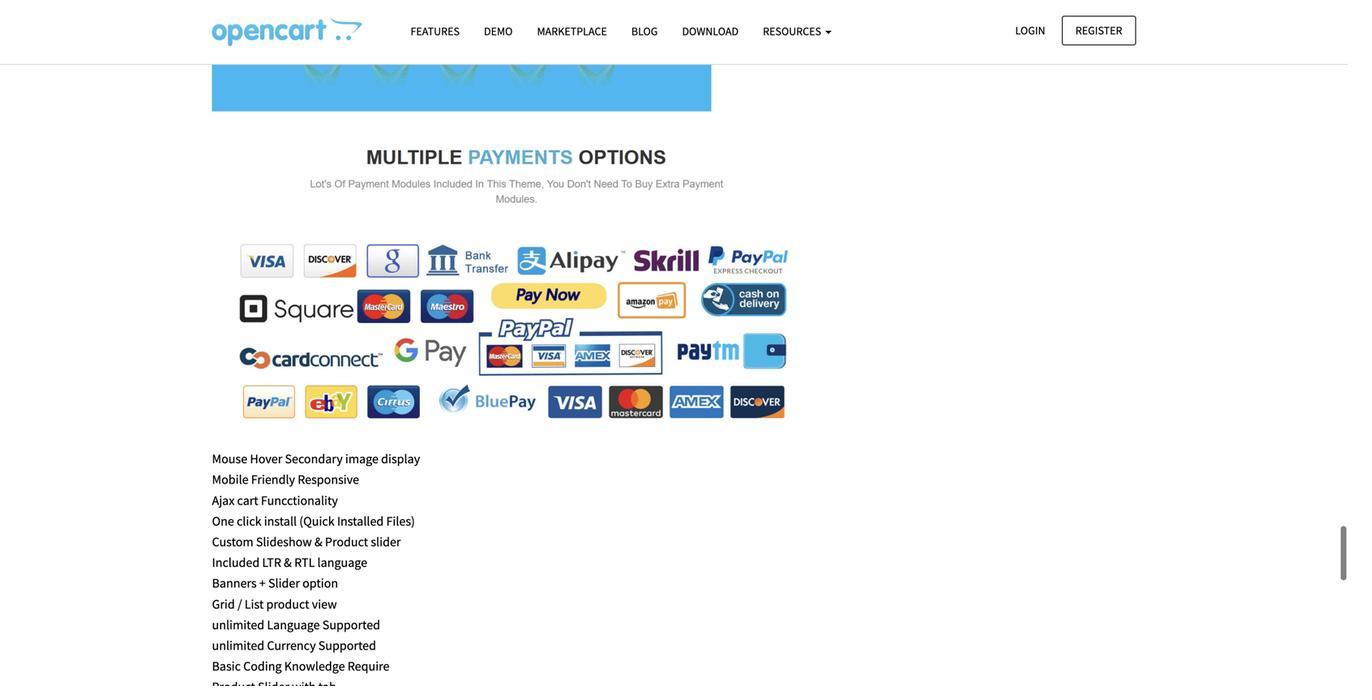 Task type: describe. For each thing, give the bounding box(es) containing it.
click
[[237, 514, 262, 530]]

mobile
[[212, 472, 249, 488]]

funcctionality
[[261, 493, 338, 509]]

currency
[[267, 638, 316, 654]]

display
[[381, 451, 420, 468]]

included
[[212, 555, 260, 571]]

knowledge
[[284, 659, 345, 675]]

1 vertical spatial &
[[284, 555, 292, 571]]

grid
[[212, 597, 235, 613]]

rtl
[[294, 555, 315, 571]]

mouse hover secondary image display mobile friendly responsive ajax cart funcctionality one click install (quick installed files) custom slideshow & product slider included ltr & rtl language banners + slider option grid / list product view unlimited language supported unlimited currency supported basic coding knowledge require
[[212, 451, 420, 675]]

one
[[212, 514, 234, 530]]

marketplace link
[[525, 17, 619, 46]]

demo
[[484, 24, 513, 39]]

hover
[[250, 451, 282, 468]]

option
[[303, 576, 338, 592]]

install
[[264, 514, 297, 530]]

0 vertical spatial supported
[[323, 617, 380, 634]]

mouse
[[212, 451, 247, 468]]

download
[[682, 24, 739, 39]]

secondary
[[285, 451, 343, 468]]

product
[[325, 534, 368, 551]]

view
[[312, 597, 337, 613]]

slider
[[268, 576, 300, 592]]

blog
[[632, 24, 658, 39]]

demo link
[[472, 17, 525, 46]]

register
[[1076, 23, 1123, 38]]

language
[[267, 617, 320, 634]]



Task type: vqa. For each thing, say whether or not it's contained in the screenshot.
right For
no



Task type: locate. For each thing, give the bounding box(es) containing it.
friendly
[[251, 472, 295, 488]]

download link
[[670, 17, 751, 46]]

blog link
[[619, 17, 670, 46]]

0 vertical spatial unlimited
[[212, 617, 264, 634]]

0 horizontal spatial &
[[284, 555, 292, 571]]

marketplace
[[537, 24, 607, 39]]

files)
[[386, 514, 415, 530]]

supported
[[323, 617, 380, 634], [318, 638, 376, 654]]

+
[[259, 576, 266, 592]]

cart
[[237, 493, 258, 509]]

banners
[[212, 576, 257, 592]]

unlimited
[[212, 617, 264, 634], [212, 638, 264, 654]]

list
[[245, 597, 264, 613]]

supported up require at the left of page
[[318, 638, 376, 654]]

unlimited up basic at the left of page
[[212, 638, 264, 654]]

register link
[[1062, 16, 1136, 45]]

(quick
[[299, 514, 335, 530]]

1 horizontal spatial &
[[315, 534, 323, 551]]

login
[[1016, 23, 1046, 38]]

basic
[[212, 659, 241, 675]]

responsive
[[298, 472, 359, 488]]

ltr
[[262, 555, 281, 571]]

1 unlimited from the top
[[212, 617, 264, 634]]

resources link
[[751, 17, 844, 46]]

/
[[238, 597, 242, 613]]

1 vertical spatial supported
[[318, 638, 376, 654]]

custom
[[212, 534, 254, 551]]

unlimited down / at the bottom
[[212, 617, 264, 634]]

login link
[[1002, 16, 1060, 45]]

2 unlimited from the top
[[212, 638, 264, 654]]

resources
[[763, 24, 824, 39]]

require
[[348, 659, 390, 675]]

slideshow
[[256, 534, 312, 551]]

language
[[318, 555, 367, 571]]

opencart - winehub opencart responsive theme (bar, restaurant, club) image
[[212, 17, 362, 46]]

1 vertical spatial unlimited
[[212, 638, 264, 654]]

ajax
[[212, 493, 235, 509]]

image
[[345, 451, 379, 468]]

supported down the view at the left of the page
[[323, 617, 380, 634]]

product
[[266, 597, 309, 613]]

installed
[[337, 514, 384, 530]]

coding
[[243, 659, 282, 675]]

slider
[[371, 534, 401, 551]]

&
[[315, 534, 323, 551], [284, 555, 292, 571]]

& right ltr
[[284, 555, 292, 571]]

0 vertical spatial &
[[315, 534, 323, 551]]

features
[[411, 24, 460, 39]]

& down (quick
[[315, 534, 323, 551]]

features link
[[399, 17, 472, 46]]



